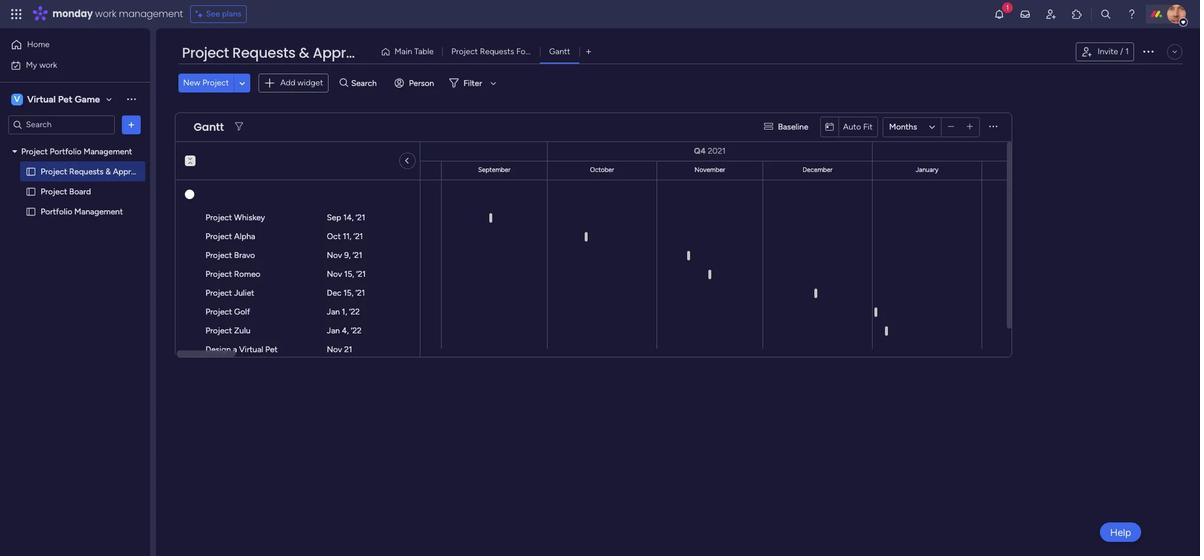 Task type: locate. For each thing, give the bounding box(es) containing it.
jan 4, '22
[[327, 326, 362, 336]]

project up filter popup button
[[451, 47, 478, 57]]

requests inside field
[[232, 43, 296, 62]]

public board image for portfolio management
[[25, 206, 37, 217]]

1 vertical spatial jan
[[327, 326, 340, 336]]

gantt button
[[540, 42, 579, 61]]

project up project golf
[[206, 288, 232, 298]]

project requests & approvals
[[182, 43, 383, 62], [41, 166, 150, 176]]

dec 15, '21
[[327, 288, 365, 298]]

filter button
[[445, 74, 501, 93]]

help image
[[1126, 8, 1138, 20]]

work for my
[[39, 60, 57, 70]]

person button
[[390, 74, 441, 93]]

2 nov from the top
[[327, 269, 342, 279]]

see
[[206, 9, 220, 19]]

'21 right 9, at top
[[353, 250, 362, 260]]

project portfolio management
[[21, 146, 132, 156]]

nov left 21
[[327, 345, 342, 355]]

virtual
[[27, 93, 56, 105], [239, 345, 263, 355]]

'22 right 4,
[[351, 326, 362, 336]]

21
[[344, 345, 352, 355]]

'21 for nov 9, '21
[[353, 250, 362, 260]]

'21 right 11,
[[354, 232, 363, 242]]

management down options image
[[84, 146, 132, 156]]

1 horizontal spatial 2021
[[708, 146, 726, 156]]

filter
[[464, 78, 482, 88]]

oct 11, '21
[[327, 232, 363, 242]]

dec
[[327, 288, 342, 298]]

project
[[182, 43, 229, 62], [451, 47, 478, 57], [202, 78, 229, 88], [21, 146, 48, 156], [41, 166, 67, 176], [41, 186, 67, 196], [206, 213, 232, 223], [206, 232, 232, 242], [206, 250, 232, 260], [206, 269, 232, 279], [206, 288, 232, 298], [206, 307, 232, 317], [206, 326, 232, 336]]

1 vertical spatial approvals
[[113, 166, 150, 176]]

0 vertical spatial management
[[84, 146, 132, 156]]

jan left 4,
[[327, 326, 340, 336]]

0 vertical spatial public board image
[[25, 186, 37, 197]]

virtual right v
[[27, 93, 56, 105]]

v2 search image
[[340, 77, 348, 90]]

2021 right q4
[[708, 146, 726, 156]]

auto fit
[[843, 122, 873, 132]]

requests up angle down image
[[232, 43, 296, 62]]

'22
[[349, 307, 360, 317], [351, 326, 362, 336]]

portfolio down the search in workspace field
[[50, 146, 82, 156]]

options image
[[125, 119, 137, 130]]

Search in workspace field
[[25, 118, 98, 131]]

2 horizontal spatial requests
[[480, 47, 514, 57]]

project requests & approvals up the board
[[41, 166, 150, 176]]

portfolio down project board
[[41, 206, 72, 216]]

december
[[803, 166, 833, 174]]

project requests & approvals inside field
[[182, 43, 383, 62]]

requests inside button
[[480, 47, 514, 57]]

gantt left v2 funnel image
[[194, 120, 224, 134]]

list box
[[0, 139, 150, 381]]

project up new project
[[182, 43, 229, 62]]

0 vertical spatial jan
[[327, 307, 340, 317]]

my
[[26, 60, 37, 70]]

0 horizontal spatial work
[[39, 60, 57, 70]]

project inside field
[[182, 43, 229, 62]]

project up the project bravo
[[206, 232, 232, 242]]

main table
[[395, 47, 434, 57]]

1 horizontal spatial gantt
[[549, 47, 571, 57]]

nov left 9, at top
[[327, 250, 342, 260]]

option
[[0, 141, 150, 143]]

june
[[162, 166, 176, 174]]

1 nov from the top
[[327, 250, 342, 260]]

1 horizontal spatial approvals
[[313, 43, 383, 62]]

pet left game at the top left
[[58, 93, 72, 105]]

1 vertical spatial pet
[[265, 345, 278, 355]]

& down project portfolio management
[[106, 166, 111, 176]]

nov for nov 15, '21
[[327, 269, 342, 279]]

3 nov from the top
[[327, 345, 342, 355]]

'21 down nov 15, '21 on the left of the page
[[356, 288, 365, 298]]

gantt
[[549, 47, 571, 57], [194, 120, 224, 134]]

'21 for sep 14, '21
[[356, 213, 365, 223]]

work right monday
[[95, 7, 116, 21]]

1 vertical spatial management
[[74, 206, 123, 216]]

0 vertical spatial approvals
[[313, 43, 383, 62]]

nov for nov 21
[[327, 345, 342, 355]]

public board image
[[25, 186, 37, 197], [25, 206, 37, 217]]

baseline
[[778, 122, 809, 132]]

project bravo
[[206, 250, 255, 260]]

'21 up dec 15, '21
[[356, 269, 366, 279]]

1 vertical spatial &
[[106, 166, 111, 176]]

work inside button
[[39, 60, 57, 70]]

2 public board image from the top
[[25, 206, 37, 217]]

1 horizontal spatial work
[[95, 7, 116, 21]]

public board image
[[25, 166, 37, 177]]

0 vertical spatial &
[[299, 43, 309, 62]]

1 horizontal spatial project requests & approvals
[[182, 43, 383, 62]]

0 horizontal spatial 2021
[[383, 146, 400, 156]]

approvals up v2 search image in the left of the page
[[313, 43, 383, 62]]

0 horizontal spatial &
[[106, 166, 111, 176]]

portfolio
[[50, 146, 82, 156], [41, 206, 72, 216]]

0 vertical spatial portfolio
[[50, 146, 82, 156]]

add widget button
[[259, 74, 329, 92]]

whiskey
[[234, 213, 265, 223]]

nov 9, '21
[[327, 250, 362, 260]]

0 horizontal spatial pet
[[58, 93, 72, 105]]

0 vertical spatial gantt
[[549, 47, 571, 57]]

/
[[1121, 47, 1124, 57]]

my work button
[[7, 56, 127, 75]]

new project
[[183, 78, 229, 88]]

v2 collapse up image
[[185, 160, 196, 167]]

bravo
[[234, 250, 255, 260]]

0 horizontal spatial requests
[[69, 166, 104, 176]]

&
[[299, 43, 309, 62], [106, 166, 111, 176]]

management down the board
[[74, 206, 123, 216]]

jan
[[327, 307, 340, 317], [327, 326, 340, 336]]

1 horizontal spatial requests
[[232, 43, 296, 62]]

1 horizontal spatial &
[[299, 43, 309, 62]]

Project Requests & Approvals field
[[179, 43, 383, 63]]

1 horizontal spatial pet
[[265, 345, 278, 355]]

1 2021 from the left
[[383, 146, 400, 156]]

v2 plus image
[[967, 123, 973, 131]]

0 vertical spatial nov
[[327, 250, 342, 260]]

0 horizontal spatial virtual
[[27, 93, 56, 105]]

1 vertical spatial virtual
[[239, 345, 263, 355]]

approvals
[[313, 43, 383, 62], [113, 166, 150, 176]]

monday
[[52, 7, 93, 21]]

0 vertical spatial 15,
[[344, 269, 354, 279]]

add
[[280, 78, 296, 88]]

gantt left add view icon
[[549, 47, 571, 57]]

requests left form
[[480, 47, 514, 57]]

'22 right 1,
[[349, 307, 360, 317]]

add widget
[[280, 78, 323, 88]]

caret down image
[[12, 147, 17, 156]]

'21 for dec 15, '21
[[356, 288, 365, 298]]

project down project alpha
[[206, 250, 232, 260]]

search everything image
[[1100, 8, 1112, 20]]

2 vertical spatial nov
[[327, 345, 342, 355]]

'21
[[356, 213, 365, 223], [354, 232, 363, 242], [353, 250, 362, 260], [356, 269, 366, 279], [356, 288, 365, 298]]

1 image
[[1003, 1, 1013, 14]]

nov
[[327, 250, 342, 260], [327, 269, 342, 279], [327, 345, 342, 355]]

2021
[[383, 146, 400, 156], [708, 146, 726, 156]]

15, right dec
[[344, 288, 354, 298]]

1 vertical spatial '22
[[351, 326, 362, 336]]

work
[[95, 7, 116, 21], [39, 60, 57, 70]]

15,
[[344, 269, 354, 279], [344, 288, 354, 298]]

0 horizontal spatial project requests & approvals
[[41, 166, 150, 176]]

1 horizontal spatial virtual
[[239, 345, 263, 355]]

virtual right a
[[239, 345, 263, 355]]

management
[[84, 146, 132, 156], [74, 206, 123, 216]]

project requests & approvals up add
[[182, 43, 383, 62]]

0 vertical spatial virtual
[[27, 93, 56, 105]]

requests
[[232, 43, 296, 62], [480, 47, 514, 57], [69, 166, 104, 176]]

invite / 1 button
[[1076, 42, 1135, 61]]

gantt inside button
[[549, 47, 571, 57]]

romeo
[[234, 269, 260, 279]]

2 2021 from the left
[[708, 146, 726, 156]]

project up project alpha
[[206, 213, 232, 223]]

& up add widget
[[299, 43, 309, 62]]

workspace options image
[[125, 93, 137, 105]]

0 vertical spatial '22
[[349, 307, 360, 317]]

public board image for project board
[[25, 186, 37, 197]]

1 vertical spatial work
[[39, 60, 57, 70]]

angle down image
[[239, 79, 245, 88]]

0 vertical spatial work
[[95, 7, 116, 21]]

'21 for oct 11, '21
[[354, 232, 363, 242]]

'22 for jan 4, '22
[[351, 326, 362, 336]]

v2 collapse down image
[[185, 151, 196, 159]]

'22 for jan 1, '22
[[349, 307, 360, 317]]

jan left 1,
[[327, 307, 340, 317]]

'21 for nov 15, '21
[[356, 269, 366, 279]]

pet right a
[[265, 345, 278, 355]]

2021 left angle right image
[[383, 146, 400, 156]]

plans
[[222, 9, 242, 19]]

1 vertical spatial public board image
[[25, 206, 37, 217]]

project romeo
[[206, 269, 260, 279]]

2 jan from the top
[[327, 326, 340, 336]]

pet inside "workspace selection" element
[[58, 93, 72, 105]]

1 vertical spatial nov
[[327, 269, 342, 279]]

1 public board image from the top
[[25, 186, 37, 197]]

nov 15, '21
[[327, 269, 366, 279]]

golf
[[234, 307, 250, 317]]

sep
[[327, 213, 341, 223]]

nov up dec
[[327, 269, 342, 279]]

project juliet
[[206, 288, 254, 298]]

person
[[409, 78, 434, 88]]

nov for nov 9, '21
[[327, 250, 342, 260]]

invite / 1
[[1098, 47, 1129, 57]]

15, down 9, at top
[[344, 269, 354, 279]]

9,
[[344, 250, 351, 260]]

requests up the board
[[69, 166, 104, 176]]

& inside project requests & approvals field
[[299, 43, 309, 62]]

work right my
[[39, 60, 57, 70]]

1 vertical spatial 15,
[[344, 288, 354, 298]]

design
[[206, 345, 231, 355]]

0 vertical spatial pet
[[58, 93, 72, 105]]

0 horizontal spatial gantt
[[194, 120, 224, 134]]

1 jan from the top
[[327, 307, 340, 317]]

1 vertical spatial project requests & approvals
[[41, 166, 150, 176]]

james peterson image
[[1168, 5, 1186, 24]]

project up design
[[206, 326, 232, 336]]

0 vertical spatial project requests & approvals
[[182, 43, 383, 62]]

'21 right 14,
[[356, 213, 365, 223]]

approvals left june
[[113, 166, 150, 176]]

my work
[[26, 60, 57, 70]]



Task type: vqa. For each thing, say whether or not it's contained in the screenshot.
PLANS
yes



Task type: describe. For each thing, give the bounding box(es) containing it.
v2 today image
[[826, 122, 834, 131]]

v2 minus image
[[948, 123, 954, 131]]

new
[[183, 78, 200, 88]]

11,
[[343, 232, 352, 242]]

zulu
[[234, 326, 251, 336]]

design a virtual pet
[[206, 345, 278, 355]]

project right new
[[202, 78, 229, 88]]

approvals inside field
[[313, 43, 383, 62]]

help button
[[1100, 523, 1142, 542]]

apps image
[[1072, 8, 1083, 20]]

table
[[414, 47, 434, 57]]

notifications image
[[994, 8, 1006, 20]]

virtual inside "workspace selection" element
[[27, 93, 56, 105]]

main
[[395, 47, 412, 57]]

14,
[[343, 213, 354, 223]]

v2 funnel image
[[235, 123, 243, 131]]

auto fit button
[[839, 118, 878, 137]]

project alpha
[[206, 232, 255, 242]]

1 vertical spatial gantt
[[194, 120, 224, 134]]

form
[[516, 47, 536, 57]]

jan for jan 1, '22
[[327, 307, 340, 317]]

more dots image
[[990, 123, 998, 131]]

invite members image
[[1046, 8, 1057, 20]]

v
[[14, 94, 20, 104]]

widget
[[298, 78, 323, 88]]

invite
[[1098, 47, 1119, 57]]

4,
[[342, 326, 349, 336]]

nov 21
[[327, 345, 352, 355]]

see plans
[[206, 9, 242, 19]]

0 horizontal spatial approvals
[[113, 166, 150, 176]]

project golf
[[206, 307, 250, 317]]

workspace image
[[11, 93, 23, 106]]

home button
[[7, 35, 127, 54]]

virtual pet game
[[27, 93, 100, 105]]

fit
[[864, 122, 873, 132]]

jan for jan 4, '22
[[327, 326, 340, 336]]

jan 1, '22
[[327, 307, 360, 317]]

new project button
[[178, 74, 234, 93]]

a
[[233, 345, 237, 355]]

alpha
[[234, 232, 255, 242]]

options image
[[1142, 44, 1156, 58]]

1 vertical spatial portfolio
[[41, 206, 72, 216]]

15, for nov
[[344, 269, 354, 279]]

oct
[[327, 232, 341, 242]]

january
[[916, 166, 939, 174]]

project zulu
[[206, 326, 251, 336]]

requests for project requests form button
[[480, 47, 514, 57]]

expand board header image
[[1170, 47, 1180, 57]]

1,
[[342, 307, 347, 317]]

baseline button
[[759, 118, 816, 136]]

project right public board icon
[[41, 166, 67, 176]]

monday work management
[[52, 7, 183, 21]]

game
[[75, 93, 100, 105]]

q4
[[694, 146, 706, 156]]

project board
[[41, 186, 91, 196]]

project whiskey
[[206, 213, 265, 223]]

management
[[119, 7, 183, 21]]

help
[[1111, 526, 1132, 538]]

angle right image
[[406, 156, 409, 166]]

auto
[[843, 122, 862, 132]]

main table button
[[376, 42, 443, 61]]

project requests form button
[[443, 42, 540, 61]]

requests for project requests & approvals field
[[232, 43, 296, 62]]

15, for dec
[[344, 288, 354, 298]]

portfolio management
[[41, 206, 123, 216]]

list box containing project portfolio management
[[0, 139, 150, 381]]

project requests form
[[451, 47, 536, 57]]

Search field
[[348, 75, 384, 91]]

project right caret down image
[[21, 146, 48, 156]]

inbox image
[[1020, 8, 1031, 20]]

arrow down image
[[486, 76, 501, 90]]

november
[[695, 166, 725, 174]]

see plans button
[[190, 5, 247, 23]]

work for monday
[[95, 7, 116, 21]]

september
[[478, 166, 511, 174]]

board
[[69, 186, 91, 196]]

months
[[890, 122, 917, 132]]

project up the project juliet at left bottom
[[206, 269, 232, 279]]

juliet
[[234, 288, 254, 298]]

october
[[590, 166, 614, 174]]

1
[[1126, 47, 1129, 57]]

project left the board
[[41, 186, 67, 196]]

workspace selection element
[[11, 92, 102, 106]]

select product image
[[11, 8, 22, 20]]

q4 2021
[[694, 146, 726, 156]]

project up project zulu
[[206, 307, 232, 317]]

home
[[27, 39, 50, 49]]

add view image
[[586, 47, 591, 56]]

sep 14, '21
[[327, 213, 365, 223]]



